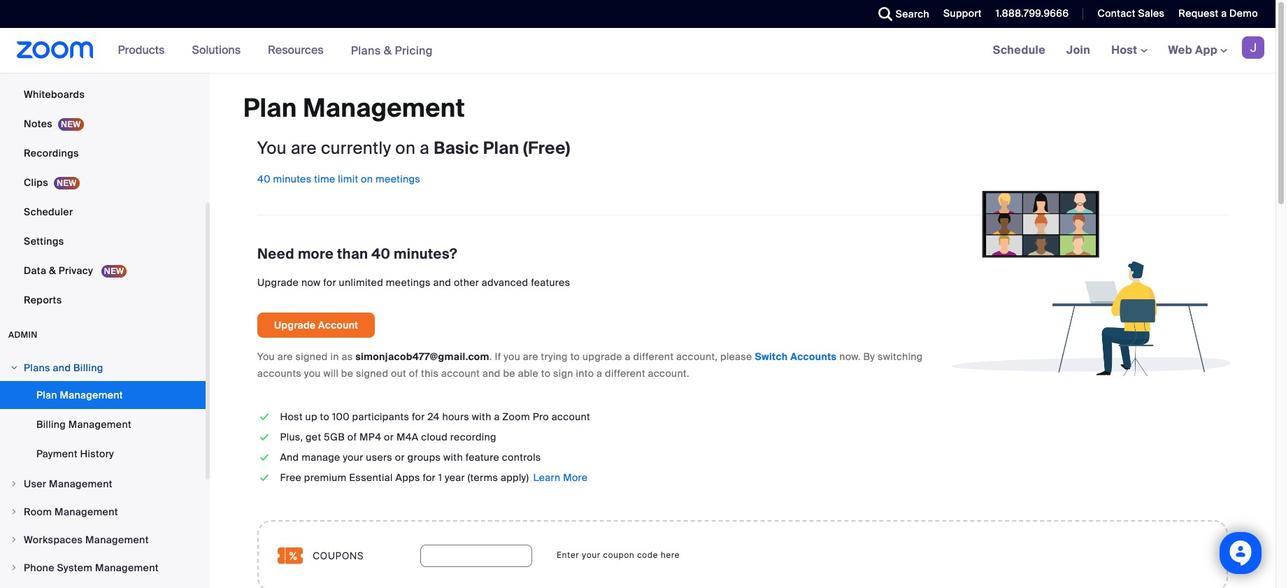 Task type: vqa. For each thing, say whether or not it's contained in the screenshot.
Plans & Pricing link
yes



Task type: describe. For each thing, give the bounding box(es) containing it.
admin
[[8, 329, 38, 341]]

coupon
[[603, 550, 635, 560]]

in
[[331, 350, 339, 363]]

plan management inside the main content main content
[[243, 92, 465, 125]]

features
[[531, 276, 570, 289]]

1 horizontal spatial your
[[582, 550, 601, 560]]

zoom logo image
[[17, 41, 93, 59]]

are up able
[[523, 350, 539, 363]]

settings link
[[0, 227, 206, 255]]

enter
[[557, 550, 579, 560]]

phone system management
[[24, 562, 159, 574]]

and manage your users or groups with feature controls
[[280, 451, 541, 464]]

workspaces management
[[24, 534, 149, 546]]

signed inside 'now. by switching accounts you will be signed out of this account and be able to sign into a different account.'
[[356, 367, 388, 380]]

schedule
[[993, 43, 1046, 57]]

learn more link
[[533, 471, 588, 484]]

manage
[[302, 451, 340, 464]]

apply)
[[501, 471, 529, 484]]

and inside 'now. by switching accounts you will be signed out of this account and be able to sign into a different account.'
[[483, 367, 501, 380]]

upgrade now for unlimited meetings and other advanced features
[[257, 276, 570, 289]]

(free)
[[523, 137, 570, 159]]

banner containing products
[[0, 28, 1276, 73]]

upgrade for upgrade now for unlimited meetings and other advanced features
[[257, 276, 299, 289]]

request a demo
[[1179, 7, 1258, 20]]

1 horizontal spatial with
[[472, 410, 492, 423]]

1 vertical spatial meetings
[[386, 276, 431, 289]]

100
[[332, 410, 350, 423]]

right image for user management
[[10, 480, 18, 488]]

pricing
[[395, 43, 433, 58]]

plus, get 5gb of mp4 or m4a cloud recording
[[280, 431, 497, 443]]

are for currently
[[291, 137, 317, 159]]

now
[[301, 276, 321, 289]]

web
[[1169, 43, 1193, 57]]

host up to 100 participants for 24 hours with a zoom pro account
[[280, 410, 590, 423]]

limit
[[338, 173, 358, 185]]

accounts
[[257, 367, 302, 380]]

data & privacy link
[[0, 257, 206, 285]]

you are signed in as simonjacob477@gmail.com . if you are trying to upgrade a different account, please switch accounts
[[257, 350, 837, 363]]

year
[[445, 471, 465, 484]]

upgrade account button
[[257, 312, 375, 338]]

web app
[[1169, 43, 1218, 57]]

minutes
[[273, 173, 312, 185]]

1 horizontal spatial and
[[433, 276, 451, 289]]

privacy
[[59, 264, 93, 277]]

this
[[421, 367, 439, 380]]

coupon code text field
[[420, 545, 532, 567]]

payment history
[[36, 448, 114, 460]]

sign
[[553, 367, 574, 380]]

recordings link
[[0, 139, 206, 167]]

1 vertical spatial for
[[412, 410, 425, 423]]

please
[[721, 350, 752, 363]]

upgrade for upgrade account
[[274, 319, 316, 331]]

right image for plans and billing
[[10, 364, 18, 372]]

admin menu menu
[[0, 355, 206, 588]]

a right upgrade
[[625, 350, 631, 363]]

more
[[563, 471, 588, 484]]

management down plans and billing menu item
[[60, 389, 123, 402]]

you inside 'now. by switching accounts you will be signed out of this account and be able to sign into a different account.'
[[304, 367, 321, 380]]

room management
[[24, 506, 118, 518]]

accounts
[[791, 350, 837, 363]]

recordings
[[24, 147, 79, 159]]

system
[[57, 562, 93, 574]]

you for you are currently on a basic plan (free)
[[257, 137, 287, 159]]

scheduler link
[[0, 198, 206, 226]]

sales
[[1138, 7, 1165, 20]]

contact
[[1098, 7, 1136, 20]]

application inside the main content main content
[[257, 312, 1228, 382]]

1
[[438, 471, 442, 484]]

1 horizontal spatial account
[[552, 410, 590, 423]]

0 horizontal spatial 40
[[257, 173, 271, 185]]

5gb
[[324, 431, 345, 443]]

2 be from the left
[[503, 367, 516, 380]]

account
[[318, 319, 358, 331]]

trying
[[541, 350, 568, 363]]

currently
[[321, 137, 391, 159]]

of inside 'now. by switching accounts you will be signed out of this account and be able to sign into a different account.'
[[409, 367, 419, 380]]

1 horizontal spatial you
[[504, 350, 521, 363]]

enter your coupon code here
[[557, 550, 680, 560]]

web app button
[[1169, 43, 1228, 57]]

plans & pricing
[[351, 43, 433, 58]]

account.
[[648, 367, 690, 380]]

clips link
[[0, 169, 206, 197]]

0 horizontal spatial of
[[348, 431, 357, 443]]

you for you are signed in as simonjacob477@gmail.com . if you are trying to upgrade a different account, please switch accounts
[[257, 350, 275, 363]]

host button
[[1112, 43, 1148, 57]]

apps
[[396, 471, 420, 484]]

personal menu menu
[[0, 0, 206, 315]]

a left zoom at the bottom
[[494, 410, 500, 423]]

plans and billing menu
[[0, 381, 206, 469]]

code
[[637, 550, 658, 560]]

room management menu item
[[0, 499, 206, 525]]

0 horizontal spatial or
[[384, 431, 394, 443]]

1 horizontal spatial on
[[395, 137, 416, 159]]

switch accounts link
[[755, 350, 837, 363]]

now. by switching accounts you will be signed out of this account and be able to sign into a different account.
[[257, 350, 923, 380]]

you are currently on a basic plan (free)
[[257, 137, 570, 159]]

reports
[[24, 294, 62, 306]]

advanced
[[482, 276, 528, 289]]

pro
[[533, 410, 549, 423]]

24
[[428, 410, 440, 423]]

upgrade account
[[274, 319, 358, 331]]

1 vertical spatial with
[[444, 451, 463, 464]]

search
[[896, 8, 930, 20]]

whiteboards link
[[0, 80, 206, 108]]

request
[[1179, 7, 1219, 20]]

management down room management menu item
[[85, 534, 149, 546]]

plans and billing menu item
[[0, 355, 206, 381]]

plans for plans and billing
[[24, 362, 50, 374]]

billing management link
[[0, 411, 206, 439]]

billing management
[[36, 418, 131, 431]]

users
[[366, 451, 392, 464]]

& for privacy
[[49, 264, 56, 277]]

0 vertical spatial different
[[633, 350, 674, 363]]

notes
[[24, 118, 52, 130]]

feature
[[466, 451, 499, 464]]



Task type: locate. For each thing, give the bounding box(es) containing it.
1 horizontal spatial billing
[[73, 362, 103, 374]]

1 vertical spatial signed
[[356, 367, 388, 380]]

solutions button
[[192, 28, 247, 73]]

are up minutes
[[291, 137, 317, 159]]

40 left minutes
[[257, 173, 271, 185]]

you up minutes
[[257, 137, 287, 159]]

history
[[80, 448, 114, 460]]

upgrade inside dropdown button
[[274, 319, 316, 331]]

2 horizontal spatial and
[[483, 367, 501, 380]]

plans for plans & pricing
[[351, 43, 381, 58]]

0 horizontal spatial signed
[[296, 350, 328, 363]]

for left 1
[[423, 471, 436, 484]]

able
[[518, 367, 539, 380]]

1 vertical spatial 40
[[372, 245, 390, 263]]

account right this
[[441, 367, 480, 380]]

whiteboards
[[24, 88, 85, 101]]

right image inside plans and billing menu item
[[10, 364, 18, 372]]

products
[[118, 43, 165, 57]]

right image left phone
[[10, 564, 18, 572]]

1 vertical spatial different
[[605, 367, 646, 380]]

schedule link
[[983, 28, 1056, 73]]

meetings down minutes?
[[386, 276, 431, 289]]

on right currently
[[395, 137, 416, 159]]

right image inside user management menu item
[[10, 480, 18, 488]]

for right the now
[[323, 276, 336, 289]]

or
[[384, 431, 394, 443], [395, 451, 405, 464]]

1 horizontal spatial signed
[[356, 367, 388, 380]]

room
[[24, 506, 52, 518]]

free
[[280, 471, 302, 484]]

billing inside menu
[[36, 418, 66, 431]]

1 vertical spatial plan
[[483, 137, 519, 159]]

plans left the pricing at the left of the page
[[351, 43, 381, 58]]

0 vertical spatial your
[[343, 451, 363, 464]]

more
[[298, 245, 334, 263]]

be left able
[[503, 367, 516, 380]]

and left other
[[433, 276, 451, 289]]

1 right image from the top
[[10, 508, 18, 516]]

upgrade
[[583, 350, 623, 363]]

or right 'users'
[[395, 451, 405, 464]]

0 vertical spatial right image
[[10, 508, 18, 516]]

payment
[[36, 448, 78, 460]]

join
[[1067, 43, 1091, 57]]

0 vertical spatial host
[[1112, 43, 1141, 57]]

with up the recording
[[472, 410, 492, 423]]

billing inside menu item
[[73, 362, 103, 374]]

payment history link
[[0, 440, 206, 468]]

right image left workspaces at the left of the page
[[10, 536, 18, 544]]

of right 5gb
[[348, 431, 357, 443]]

support
[[944, 7, 982, 20]]

are for signed
[[277, 350, 293, 363]]

0 vertical spatial plans
[[351, 43, 381, 58]]

2 vertical spatial to
[[320, 410, 330, 423]]

you up "accounts"
[[257, 350, 275, 363]]

host inside the main content main content
[[280, 410, 303, 423]]

plans & pricing link
[[351, 43, 433, 58], [351, 43, 433, 58]]

time
[[314, 173, 335, 185]]

to down you are signed in as simonjacob477@gmail.com . if you are trying to upgrade a different account, please switch accounts
[[541, 367, 551, 380]]

application
[[257, 312, 1228, 382]]

account right pro
[[552, 410, 590, 423]]

data & privacy
[[24, 264, 96, 277]]

upgrade left the account
[[274, 319, 316, 331]]

0 vertical spatial for
[[323, 276, 336, 289]]

1 vertical spatial host
[[280, 410, 303, 423]]

right image inside phone system management menu item
[[10, 564, 18, 572]]

1 horizontal spatial plan
[[243, 92, 297, 125]]

plans inside product information navigation
[[351, 43, 381, 58]]

on right limit
[[361, 173, 373, 185]]

or right mp4
[[384, 431, 394, 443]]

right image
[[10, 508, 18, 516], [10, 564, 18, 572]]

0 horizontal spatial and
[[53, 362, 71, 374]]

0 horizontal spatial to
[[320, 410, 330, 423]]

0 horizontal spatial you
[[304, 367, 321, 380]]

& inside personal menu menu
[[49, 264, 56, 277]]

plans and billing
[[24, 362, 103, 374]]

checked image
[[257, 410, 272, 424], [257, 430, 272, 445], [257, 471, 272, 485]]

0 horizontal spatial your
[[343, 451, 363, 464]]

with up the year
[[444, 451, 463, 464]]

coupons image
[[278, 547, 303, 564]]

your right enter in the bottom left of the page
[[582, 550, 601, 560]]

to inside 'now. by switching accounts you will be signed out of this account and be able to sign into a different account.'
[[541, 367, 551, 380]]

different down upgrade
[[605, 367, 646, 380]]

solutions
[[192, 43, 241, 57]]

plan management inside the plans and billing menu
[[36, 389, 123, 402]]

host inside meetings navigation
[[1112, 43, 1141, 57]]

billing up payment
[[36, 418, 66, 431]]

1 right image from the top
[[10, 364, 18, 372]]

profile picture image
[[1242, 36, 1265, 59]]

0 horizontal spatial be
[[341, 367, 353, 380]]

main content main content
[[210, 73, 1276, 588]]

side navigation navigation
[[0, 0, 210, 588]]

40 minutes time limit on meetings
[[257, 173, 421, 185]]

by
[[864, 350, 875, 363]]

plan management up currently
[[243, 92, 465, 125]]

scheduler
[[24, 206, 73, 218]]

out
[[391, 367, 406, 380]]

0 vertical spatial to
[[571, 350, 580, 363]]

0 vertical spatial signed
[[296, 350, 328, 363]]

to up into
[[571, 350, 580, 363]]

plans inside plans and billing menu item
[[24, 362, 50, 374]]

learn
[[533, 471, 561, 484]]

controls
[[502, 451, 541, 464]]

hours
[[442, 410, 469, 423]]

data
[[24, 264, 46, 277]]

0 horizontal spatial with
[[444, 451, 463, 464]]

2 checked image from the top
[[257, 430, 272, 445]]

management inside the main content main content
[[303, 92, 465, 125]]

2 right image from the top
[[10, 480, 18, 488]]

1 vertical spatial your
[[582, 550, 601, 560]]

and down the .
[[483, 367, 501, 380]]

host for host up to 100 participants for 24 hours with a zoom pro account
[[280, 410, 303, 423]]

0 horizontal spatial on
[[361, 173, 373, 185]]

different inside 'now. by switching accounts you will be signed out of this account and be able to sign into a different account.'
[[605, 367, 646, 380]]

a left demo on the top right of page
[[1221, 7, 1227, 20]]

meetings
[[376, 173, 421, 185], [386, 276, 431, 289]]

2 you from the top
[[257, 350, 275, 363]]

plan inside plan management link
[[36, 389, 57, 402]]

plan down product information navigation
[[243, 92, 297, 125]]

1 vertical spatial of
[[348, 431, 357, 443]]

1 horizontal spatial &
[[384, 43, 392, 58]]

banner
[[0, 28, 1276, 73]]

account inside 'now. by switching accounts you will be signed out of this account and be able to sign into a different account.'
[[441, 367, 480, 380]]

1 horizontal spatial of
[[409, 367, 419, 380]]

0 vertical spatial plan management
[[243, 92, 465, 125]]

3 checked image from the top
[[257, 471, 272, 485]]

now.
[[840, 350, 861, 363]]

1 horizontal spatial to
[[541, 367, 551, 380]]

0 vertical spatial billing
[[73, 362, 103, 374]]

a right into
[[597, 367, 603, 380]]

user management
[[24, 478, 112, 490]]

and inside menu item
[[53, 362, 71, 374]]

0 vertical spatial meetings
[[376, 173, 421, 185]]

right image left room
[[10, 508, 18, 516]]

premium
[[304, 471, 347, 484]]

1 vertical spatial plan management
[[36, 389, 123, 402]]

& left the pricing at the left of the page
[[384, 43, 392, 58]]

notes link
[[0, 110, 206, 138]]

2 vertical spatial for
[[423, 471, 436, 484]]

0 vertical spatial 40
[[257, 173, 271, 185]]

your left 'users'
[[343, 451, 363, 464]]

billing up plan management link
[[73, 362, 103, 374]]

1 horizontal spatial or
[[395, 451, 405, 464]]

right image inside room management menu item
[[10, 508, 18, 516]]

1 horizontal spatial be
[[503, 367, 516, 380]]

0 vertical spatial you
[[257, 137, 287, 159]]

0 vertical spatial checked image
[[257, 410, 272, 424]]

and up plan management link
[[53, 362, 71, 374]]

1 horizontal spatial plans
[[351, 43, 381, 58]]

be right will
[[341, 367, 353, 380]]

signed
[[296, 350, 328, 363], [356, 367, 388, 380]]

products button
[[118, 28, 171, 73]]

billing
[[73, 362, 103, 374], [36, 418, 66, 431]]

reports link
[[0, 286, 206, 314]]

0 vertical spatial right image
[[10, 364, 18, 372]]

0 vertical spatial on
[[395, 137, 416, 159]]

management up workspaces management
[[55, 506, 118, 518]]

demo
[[1230, 7, 1258, 20]]

2 vertical spatial checked image
[[257, 471, 272, 485]]

1 vertical spatial account
[[552, 410, 590, 423]]

right image left user
[[10, 480, 18, 488]]

2 vertical spatial plan
[[36, 389, 57, 402]]

0 vertical spatial account
[[441, 367, 480, 380]]

m4a
[[397, 431, 419, 443]]

2 right image from the top
[[10, 564, 18, 572]]

&
[[384, 43, 392, 58], [49, 264, 56, 277]]

2 horizontal spatial to
[[571, 350, 580, 363]]

application containing upgrade account
[[257, 312, 1228, 382]]

& right data
[[49, 264, 56, 277]]

are up "accounts"
[[277, 350, 293, 363]]

a left basic
[[420, 137, 430, 159]]

right image down admin
[[10, 364, 18, 372]]

resources button
[[268, 28, 330, 73]]

1 vertical spatial on
[[361, 173, 373, 185]]

mp4
[[360, 431, 381, 443]]

1 vertical spatial or
[[395, 451, 405, 464]]

signed left in
[[296, 350, 328, 363]]

1 horizontal spatial plan management
[[243, 92, 465, 125]]

here
[[661, 550, 680, 560]]

1 vertical spatial right image
[[10, 480, 18, 488]]

& inside product information navigation
[[384, 43, 392, 58]]

checked image for plus,
[[257, 430, 272, 445]]

right image for workspaces management
[[10, 536, 18, 544]]

1 vertical spatial you
[[257, 350, 275, 363]]

right image
[[10, 364, 18, 372], [10, 480, 18, 488], [10, 536, 18, 544]]

.
[[490, 350, 492, 363]]

2 horizontal spatial plan
[[483, 137, 519, 159]]

plan management up billing management
[[36, 389, 123, 402]]

1 vertical spatial right image
[[10, 564, 18, 572]]

different
[[633, 350, 674, 363], [605, 367, 646, 380]]

40 right than
[[372, 245, 390, 263]]

1 vertical spatial &
[[49, 264, 56, 277]]

support link
[[933, 0, 985, 28], [944, 7, 982, 20]]

& for pricing
[[384, 43, 392, 58]]

management down workspaces management menu item at left
[[95, 562, 159, 574]]

1 vertical spatial you
[[304, 367, 321, 380]]

devices
[[69, 59, 107, 71]]

meetings down you are currently on a basic plan (free) on the left
[[376, 173, 421, 185]]

right image inside workspaces management menu item
[[10, 536, 18, 544]]

3 right image from the top
[[10, 536, 18, 544]]

1 vertical spatial to
[[541, 367, 551, 380]]

host
[[1112, 43, 1141, 57], [280, 410, 303, 423]]

1 checked image from the top
[[257, 410, 272, 424]]

checked image for host
[[257, 410, 272, 424]]

clips
[[24, 176, 48, 189]]

cloud
[[421, 431, 448, 443]]

0 horizontal spatial billing
[[36, 418, 66, 431]]

0 horizontal spatial plan management
[[36, 389, 123, 402]]

into
[[576, 367, 594, 380]]

0 vertical spatial of
[[409, 367, 419, 380]]

0 horizontal spatial plans
[[24, 362, 50, 374]]

0 vertical spatial upgrade
[[257, 276, 299, 289]]

management
[[303, 92, 465, 125], [60, 389, 123, 402], [68, 418, 131, 431], [49, 478, 112, 490], [55, 506, 118, 518], [85, 534, 149, 546], [95, 562, 159, 574]]

you left will
[[304, 367, 321, 380]]

get
[[306, 431, 321, 443]]

free premium essential apps for 1 year (terms apply) learn more
[[280, 471, 588, 484]]

1 vertical spatial upgrade
[[274, 319, 316, 331]]

2 vertical spatial right image
[[10, 536, 18, 544]]

0 horizontal spatial account
[[441, 367, 480, 380]]

product information navigation
[[107, 28, 443, 73]]

up
[[305, 410, 317, 423]]

0 vertical spatial you
[[504, 350, 521, 363]]

of right out
[[409, 367, 419, 380]]

0 vertical spatial &
[[384, 43, 392, 58]]

signed left out
[[356, 367, 388, 380]]

0 horizontal spatial plan
[[36, 389, 57, 402]]

user management menu item
[[0, 471, 206, 497]]

resources
[[268, 43, 324, 57]]

0 horizontal spatial &
[[49, 264, 56, 277]]

you right if
[[504, 350, 521, 363]]

workspaces management menu item
[[0, 527, 206, 553]]

0 vertical spatial plan
[[243, 92, 297, 125]]

1 vertical spatial plans
[[24, 362, 50, 374]]

checked image
[[257, 450, 272, 465]]

right image for phone
[[10, 564, 18, 572]]

to right up
[[320, 410, 330, 423]]

right image for room
[[10, 508, 18, 516]]

account,
[[677, 350, 718, 363]]

personal devices link
[[0, 51, 206, 79]]

phone system management menu item
[[0, 555, 206, 581]]

different up account.
[[633, 350, 674, 363]]

basic
[[434, 137, 479, 159]]

plus,
[[280, 431, 303, 443]]

meetings navigation
[[983, 28, 1276, 73]]

1 you from the top
[[257, 137, 287, 159]]

plan management
[[243, 92, 465, 125], [36, 389, 123, 402]]

host left up
[[280, 410, 303, 423]]

a inside 'now. by switching accounts you will be signed out of this account and be able to sign into a different account.'
[[597, 367, 603, 380]]

1 vertical spatial checked image
[[257, 430, 272, 445]]

management up history
[[68, 418, 131, 431]]

workspaces
[[24, 534, 83, 546]]

host down contact sales
[[1112, 43, 1141, 57]]

1 be from the left
[[341, 367, 353, 380]]

1 vertical spatial billing
[[36, 418, 66, 431]]

0 vertical spatial with
[[472, 410, 492, 423]]

host for host
[[1112, 43, 1141, 57]]

management up room management
[[49, 478, 112, 490]]

0 vertical spatial or
[[384, 431, 394, 443]]

a
[[1221, 7, 1227, 20], [420, 137, 430, 159], [625, 350, 631, 363], [597, 367, 603, 380], [494, 410, 500, 423]]

for left 24
[[412, 410, 425, 423]]

need
[[257, 245, 294, 263]]

0 horizontal spatial host
[[280, 410, 303, 423]]

groups
[[408, 451, 441, 464]]

and
[[280, 451, 299, 464]]

recording
[[450, 431, 497, 443]]

upgrade down need
[[257, 276, 299, 289]]

plan right basic
[[483, 137, 519, 159]]

1 horizontal spatial host
[[1112, 43, 1141, 57]]

essential
[[349, 471, 393, 484]]

management up currently
[[303, 92, 465, 125]]

participants
[[352, 410, 409, 423]]

plan down plans and billing
[[36, 389, 57, 402]]

will
[[324, 367, 339, 380]]

plans down admin
[[24, 362, 50, 374]]

1 horizontal spatial 40
[[372, 245, 390, 263]]



